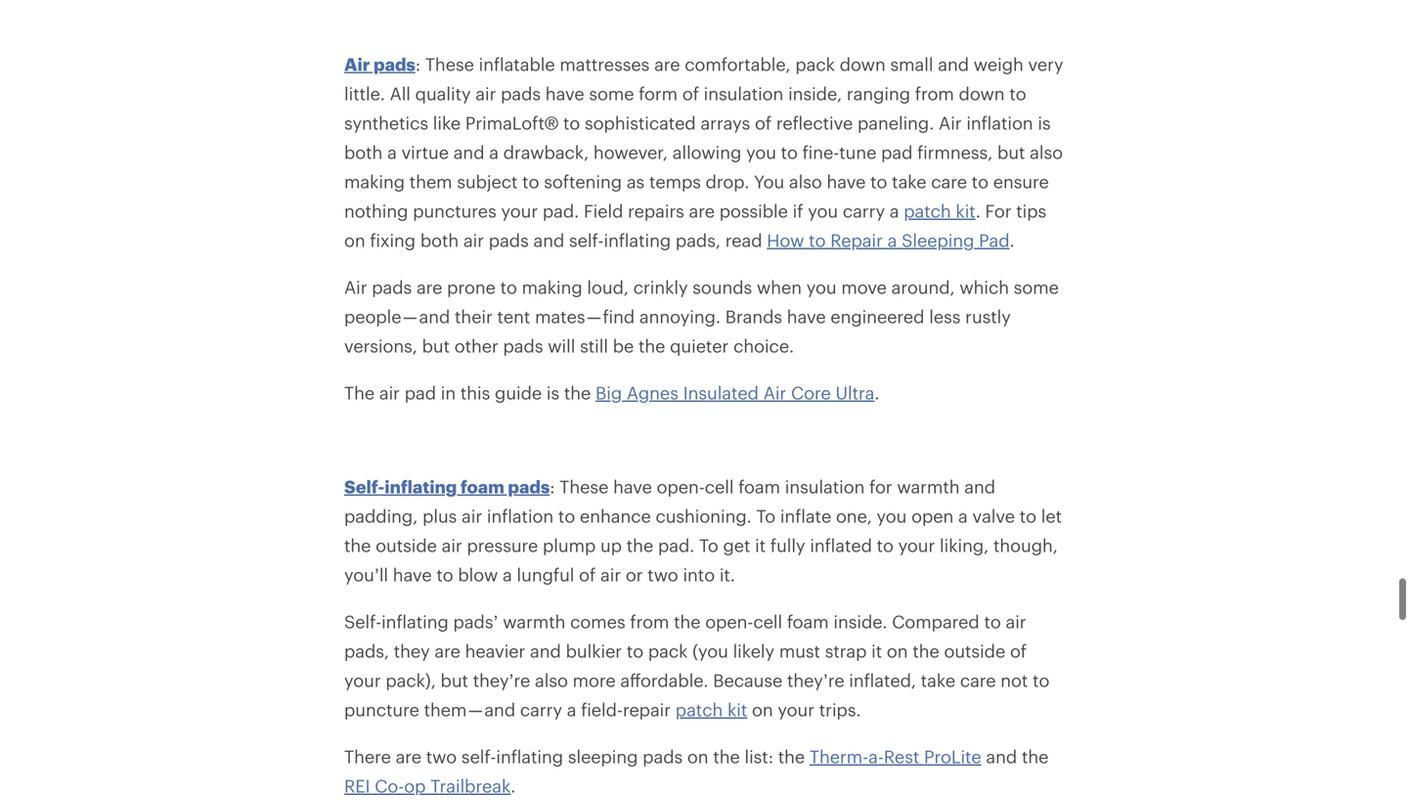 Task type: describe. For each thing, give the bounding box(es) containing it.
drawback,
[[504, 142, 589, 163]]

affordable.
[[621, 670, 709, 691]]

from inside "self-inflating pads' warmth comes from the open-cell foam inside. compared to air pads, they are heavier and bulkier to pack (you likely must strap it on the outside of your pack), but they're also more affordable. because they're inflated, take care not to puncture them—and carry a field-repair"
[[630, 612, 670, 632]]

punctures
[[413, 201, 497, 221]]

to down tune
[[871, 171, 888, 192]]

nothing
[[344, 201, 408, 221]]

pads up the all
[[374, 54, 416, 75]]

air right the plus
[[462, 506, 482, 526]]

padding,
[[344, 506, 418, 526]]

your inside : these have open-cell foam insulation for warmth and padding, plus air inflation to enhance cushioning. to inflate one, you open a valve to let the outside air pressure plump up the pad. to get it fully inflated to your liking, though, you'll have to blow a lungful of air or two into it.
[[899, 535, 936, 556]]

: for to
[[550, 477, 555, 497]]

compared
[[892, 612, 980, 632]]

the right up
[[627, 535, 654, 556]]

to left "let"
[[1020, 506, 1037, 526]]

form
[[639, 83, 678, 104]]

1 vertical spatial to
[[700, 535, 719, 556]]

to right bulkier
[[627, 641, 644, 662]]

pads, inside ". for tips on fixing both air pads and self-inflating pads, read"
[[676, 230, 721, 251]]

to right how
[[809, 230, 826, 251]]

air pads
[[344, 54, 416, 75]]

to down weigh
[[1010, 83, 1027, 104]]

air right "the"
[[379, 383, 400, 403]]

air down the plus
[[442, 535, 462, 556]]

1 they're from the left
[[473, 670, 530, 691]]

will
[[548, 336, 576, 356]]

the down compared
[[913, 641, 940, 662]]

the up (you
[[674, 612, 701, 632]]

inflation inside : these have open-cell foam insulation for warmth and padding, plus air inflation to enhance cushioning. to inflate one, you open a valve to let the outside air pressure plump up the pad. to get it fully inflated to your liking, though, you'll have to blow a lungful of air or two into it.
[[487, 506, 554, 526]]

it.
[[720, 565, 736, 585]]

two inside : these have open-cell foam insulation for warmth and padding, plus air inflation to enhance cushioning. to inflate one, you open a valve to let the outside air pressure plump up the pad. to get it fully inflated to your liking, though, you'll have to blow a lungful of air or two into it.
[[648, 565, 679, 585]]

have up enhance
[[613, 477, 652, 497]]

1 vertical spatial two
[[426, 747, 457, 767]]

cell inside "self-inflating pads' warmth comes from the open-cell foam inside. compared to air pads, they are heavier and bulkier to pack (you likely must strap it on the outside of your pack), but they're also more affordable. because they're inflated, take care not to puncture them—and carry a field-repair"
[[754, 612, 783, 632]]

must
[[780, 641, 821, 662]]

enhance
[[580, 506, 651, 526]]

rustly
[[966, 306, 1011, 327]]

and up 'subject'
[[454, 142, 485, 163]]

self-inflating pads' warmth comes from the open-cell foam inside. compared to air pads, they are heavier and bulkier to pack (you likely must strap it on the outside of your pack), but they're also more affordable. because they're inflated, take care not to puncture them—and carry a field-repair
[[344, 612, 1050, 720]]

to left fine-
[[781, 142, 798, 163]]

of inside "self-inflating pads' warmth comes from the open-cell foam inside. compared to air pads, they are heavier and bulkier to pack (you likely must strap it on the outside of your pack), but they're also more affordable. because they're inflated, take care not to puncture them—and carry a field-repair"
[[1011, 641, 1027, 662]]

engineered
[[831, 306, 925, 327]]

they
[[394, 641, 430, 662]]

0 horizontal spatial is
[[547, 383, 560, 403]]

however,
[[594, 142, 668, 163]]

it inside : these have open-cell foam insulation for warmth and padding, plus air inflation to enhance cushioning. to inflate one, you open a valve to let the outside air pressure plump up the pad. to get it fully inflated to your liking, though, you'll have to blow a lungful of air or two into it.
[[755, 535, 766, 556]]

. for tips on fixing both air pads and self-inflating pads, read
[[344, 201, 1047, 251]]

to left blow
[[437, 565, 454, 585]]

inflate
[[781, 506, 832, 526]]

the right list:
[[778, 747, 805, 767]]

this
[[461, 383, 490, 403]]

pads up pressure
[[508, 477, 550, 497]]

more
[[573, 670, 616, 691]]

core
[[791, 383, 831, 403]]

carry inside : these inflatable mattresses are comfortable, pack down small and weigh very little. all quality air pads have some form of insulation inside, ranging from down to synthetics like primaloft® to sophisticated arrays of reflective paneling. air inflation is both a virtue and a drawback, however, allowing you to fine-tune pad firmness, but also making them subject to softening as temps drop. you also have to take care to ensure nothing punctures your pad. field repairs are possible if you carry a
[[843, 201, 885, 221]]

into
[[683, 565, 715, 585]]

inflatable
[[479, 54, 555, 75]]

kit for patch kit
[[956, 201, 976, 221]]

choice.
[[734, 336, 794, 356]]

pressure
[[467, 535, 538, 556]]

a right repair
[[888, 230, 897, 251]]

a-
[[869, 747, 884, 767]]

of right arrays
[[755, 113, 772, 133]]

have down mattresses
[[546, 83, 585, 104]]

get
[[723, 535, 751, 556]]

have right you'll
[[393, 565, 432, 585]]

a up 'subject'
[[489, 142, 499, 163]]

if
[[793, 201, 804, 221]]

mattresses
[[560, 54, 650, 75]]

ultra
[[836, 383, 875, 403]]

sounds
[[693, 277, 753, 298]]

of right form
[[683, 83, 699, 104]]

air inside : these inflatable mattresses are comfortable, pack down small and weigh very little. all quality air pads have some form of insulation inside, ranging from down to synthetics like primaloft® to sophisticated arrays of reflective paneling. air inflation is both a virtue and a drawback, however, allowing you to fine-tune pad firmness, but also making them subject to softening as temps drop. you also have to take care to ensure nothing punctures your pad. field repairs are possible if you carry a
[[939, 113, 962, 133]]

have down tune
[[827, 171, 866, 192]]

cushioning.
[[656, 506, 752, 526]]

plump
[[543, 535, 596, 556]]

is inside : these inflatable mattresses are comfortable, pack down small and weigh very little. all quality air pads have some form of insulation inside, ranging from down to synthetics like primaloft® to sophisticated arrays of reflective paneling. air inflation is both a virtue and a drawback, however, allowing you to fine-tune pad firmness, but also making them subject to softening as temps drop. you also have to take care to ensure nothing punctures your pad. field repairs are possible if you carry a
[[1038, 113, 1051, 133]]

these for to
[[560, 477, 609, 497]]

insulation inside : these have open-cell foam insulation for warmth and padding, plus air inflation to enhance cushioning. to inflate one, you open a valve to let the outside air pressure plump up the pad. to get it fully inflated to your liking, though, you'll have to blow a lungful of air or two into it.
[[785, 477, 865, 497]]

list:
[[745, 747, 774, 767]]

temps
[[650, 171, 701, 192]]

(you
[[693, 641, 729, 662]]

inflating inside "self-inflating pads' warmth comes from the open-cell foam inside. compared to air pads, they are heavier and bulkier to pack (you likely must strap it on the outside of your pack), but they're also more affordable. because they're inflated, take care not to puncture them—and carry a field-repair"
[[382, 612, 449, 632]]

air pads are prone to making loud, crinkly sounds when you move around, which some people—and their tent mates—find annoying. brands have engineered less rustly versions, but other pads will still be the quieter choice.
[[344, 277, 1059, 356]]

like
[[433, 113, 461, 133]]

kit for patch kit on your trips.
[[728, 700, 748, 720]]

virtue
[[402, 142, 449, 163]]

brands
[[726, 306, 783, 327]]

trips.
[[820, 700, 861, 720]]

therm-a-rest prolite link
[[810, 747, 982, 767]]

you inside air pads are prone to making loud, crinkly sounds when you move around, which some people—and their tent mates—find annoying. brands have engineered less rustly versions, but other pads will still be the quieter choice.
[[807, 277, 837, 298]]

fully
[[771, 535, 806, 556]]

the inside air pads are prone to making loud, crinkly sounds when you move around, which some people—and their tent mates—find annoying. brands have engineered less rustly versions, but other pads will still be the quieter choice.
[[639, 336, 666, 356]]

tent
[[498, 306, 531, 327]]

very
[[1029, 54, 1064, 75]]

and inside "self-inflating pads' warmth comes from the open-cell foam inside. compared to air pads, they are heavier and bulkier to pack (you likely must strap it on the outside of your pack), but they're also more affordable. because they're inflated, take care not to puncture them—and carry a field-repair"
[[530, 641, 561, 662]]

1 vertical spatial .
[[1010, 230, 1015, 251]]

tips
[[1017, 201, 1047, 221]]

the up you'll
[[344, 535, 371, 556]]

read
[[726, 230, 763, 251]]

field
[[584, 201, 624, 221]]

how to repair a sleeping pad link
[[767, 230, 1010, 251]]

them—and
[[424, 700, 516, 720]]

repairs
[[628, 201, 685, 221]]

are down drop.
[[689, 201, 715, 221]]

to down drawback,
[[523, 171, 539, 192]]

1 vertical spatial pad
[[405, 383, 436, 403]]

pad inside : these inflatable mattresses are comfortable, pack down small and weigh very little. all quality air pads have some form of insulation inside, ranging from down to synthetics like primaloft® to sophisticated arrays of reflective paneling. air inflation is both a virtue and a drawback, however, allowing you to fine-tune pad firmness, but also making them subject to softening as temps drop. you also have to take care to ensure nothing punctures your pad. field repairs are possible if you carry a
[[882, 142, 913, 163]]

making inside : these inflatable mattresses are comfortable, pack down small and weigh very little. all quality air pads have some form of insulation inside, ranging from down to synthetics like primaloft® to sophisticated arrays of reflective paneling. air inflation is both a virtue and a drawback, however, allowing you to fine-tune pad firmness, but also making them subject to softening as temps drop. you also have to take care to ensure nothing punctures your pad. field repairs are possible if you carry a
[[344, 171, 405, 192]]

primaloft®
[[466, 113, 559, 133]]

a up 'how to repair a sleeping pad .' at the top right of page
[[890, 201, 900, 221]]

comes
[[570, 612, 626, 632]]

a inside "self-inflating pads' warmth comes from the open-cell foam inside. compared to air pads, they are heavier and bulkier to pack (you likely must strap it on the outside of your pack), but they're also more affordable. because they're inflated, take care not to puncture them—and carry a field-repair"
[[567, 700, 577, 720]]

: these have open-cell foam insulation for warmth and padding, plus air inflation to enhance cushioning. to inflate one, you open a valve to let the outside air pressure plump up the pad. to get it fully inflated to your liking, though, you'll have to blow a lungful of air or two into it.
[[344, 477, 1062, 585]]

pack),
[[386, 670, 436, 691]]

their
[[455, 306, 493, 327]]

how
[[767, 230, 805, 251]]

because
[[713, 670, 783, 691]]

though,
[[994, 535, 1058, 556]]

you right "if"
[[808, 201, 838, 221]]

some inside : these inflatable mattresses are comfortable, pack down small and weigh very little. all quality air pads have some form of insulation inside, ranging from down to synthetics like primaloft® to sophisticated arrays of reflective paneling. air inflation is both a virtue and a drawback, however, allowing you to fine-tune pad firmness, but also making them subject to softening as temps drop. you also have to take care to ensure nothing punctures your pad. field repairs are possible if you carry a
[[589, 83, 634, 104]]

: these inflatable mattresses are comfortable, pack down small and weigh very little. all quality air pads have some form of insulation inside, ranging from down to synthetics like primaloft® to sophisticated arrays of reflective paneling. air inflation is both a virtue and a drawback, however, allowing you to fine-tune pad firmness, but also making them subject to softening as temps drop. you also have to take care to ensure nothing punctures your pad. field repairs are possible if you carry a
[[344, 54, 1064, 221]]

also inside "self-inflating pads' warmth comes from the open-cell foam inside. compared to air pads, they are heavier and bulkier to pack (you likely must strap it on the outside of your pack), but they're also more affordable. because they're inflated, take care not to puncture them—and carry a field-repair"
[[535, 670, 568, 691]]

still
[[580, 336, 608, 356]]

inside,
[[789, 83, 842, 104]]

and inside : these have open-cell foam insulation for warmth and padding, plus air inflation to enhance cushioning. to inflate one, you open a valve to let the outside air pressure plump up the pad. to get it fully inflated to your liking, though, you'll have to blow a lungful of air or two into it.
[[965, 477, 996, 497]]

prone
[[447, 277, 496, 298]]

to right not
[[1033, 670, 1050, 691]]

1 vertical spatial self-
[[462, 747, 496, 767]]

there are two self-inflating sleeping pads on the list: the therm-a-rest prolite and the
[[344, 747, 1049, 767]]

both inside ". for tips on fixing both air pads and self-inflating pads, read"
[[421, 230, 459, 251]]

pad. inside : these have open-cell foam insulation for warmth and padding, plus air inflation to enhance cushioning. to inflate one, you open a valve to let the outside air pressure plump up the pad. to get it fully inflated to your liking, though, you'll have to blow a lungful of air or two into it.
[[658, 535, 695, 556]]

blow
[[458, 565, 498, 585]]

and right prolite
[[987, 747, 1018, 767]]

0 vertical spatial down
[[840, 54, 886, 75]]

your left trips.
[[778, 700, 815, 720]]

guide
[[495, 383, 542, 403]]

but inside air pads are prone to making loud, crinkly sounds when you move around, which some people—and their tent mates—find annoying. brands have engineered less rustly versions, but other pads will still be the quieter choice.
[[422, 336, 450, 356]]

for
[[986, 201, 1012, 221]]

to up drawback,
[[564, 113, 580, 133]]

open- inside : these have open-cell foam insulation for warmth and padding, plus air inflation to enhance cushioning. to inflate one, you open a valve to let the outside air pressure plump up the pad. to get it fully inflated to your liking, though, you'll have to blow a lungful of air or two into it.
[[657, 477, 705, 497]]

to up for
[[972, 171, 989, 192]]

self-inflating foam pads link
[[344, 477, 550, 497]]

inflating up the plus
[[385, 477, 457, 497]]

air left core
[[764, 383, 787, 403]]

sophisticated
[[585, 113, 696, 133]]

to right the inflated
[[877, 535, 894, 556]]

are up form
[[655, 54, 680, 75]]

repair
[[831, 230, 883, 251]]

inflating left the sleeping
[[496, 747, 564, 767]]

drop.
[[706, 171, 750, 192]]

softening
[[544, 171, 622, 192]]

small
[[891, 54, 934, 75]]

2 vertical spatial .
[[875, 383, 880, 403]]

ranging
[[847, 83, 911, 104]]

pad
[[979, 230, 1010, 251]]

be
[[613, 336, 634, 356]]

you
[[754, 171, 785, 192]]

care inside "self-inflating pads' warmth comes from the open-cell foam inside. compared to air pads, they are heavier and bulkier to pack (you likely must strap it on the outside of your pack), but they're also more affordable. because they're inflated, take care not to puncture them—and carry a field-repair"
[[961, 670, 996, 691]]

liking,
[[940, 535, 989, 556]]

pack inside : these inflatable mattresses are comfortable, pack down small and weigh very little. all quality air pads have some form of insulation inside, ranging from down to synthetics like primaloft® to sophisticated arrays of reflective paneling. air inflation is both a virtue and a drawback, however, allowing you to fine-tune pad firmness, but also making them subject to softening as temps drop. you also have to take care to ensure nothing punctures your pad. field repairs are possible if you carry a
[[796, 54, 835, 75]]

self- inside ". for tips on fixing both air pads and self-inflating pads, read"
[[569, 230, 604, 251]]

1 vertical spatial down
[[959, 83, 1005, 104]]

likely
[[733, 641, 775, 662]]

pads up people—and
[[372, 277, 412, 298]]

on left list:
[[688, 747, 709, 767]]

have inside air pads are prone to making loud, crinkly sounds when you move around, which some people—and their tent mates—find annoying. brands have engineered less rustly versions, but other pads will still be the quieter choice.
[[787, 306, 826, 327]]

are right there
[[396, 747, 422, 767]]

care inside : these inflatable mattresses are comfortable, pack down small and weigh very little. all quality air pads have some form of insulation inside, ranging from down to synthetics like primaloft® to sophisticated arrays of reflective paneling. air inflation is both a virtue and a drawback, however, allowing you to fine-tune pad firmness, but also making them subject to softening as temps drop. you also have to take care to ensure nothing punctures your pad. field repairs are possible if you carry a
[[932, 171, 967, 192]]



Task type: vqa. For each thing, say whether or not it's contained in the screenshot.


Task type: locate. For each thing, give the bounding box(es) containing it.
carry left field-
[[520, 700, 563, 720]]

1 horizontal spatial it
[[872, 641, 883, 662]]

when
[[757, 277, 802, 298]]

of up not
[[1011, 641, 1027, 662]]

0 vertical spatial care
[[932, 171, 967, 192]]

: for quality
[[416, 54, 421, 75]]

0 vertical spatial open-
[[657, 477, 705, 497]]

0 horizontal spatial warmth
[[503, 612, 566, 632]]

as
[[627, 171, 645, 192]]

cell up likely
[[754, 612, 783, 632]]

pad. up the into
[[658, 535, 695, 556]]

1 horizontal spatial patch
[[904, 201, 952, 221]]

making up nothing
[[344, 171, 405, 192]]

take inside "self-inflating pads' warmth comes from the open-cell foam inside. compared to air pads, they are heavier and bulkier to pack (you likely must strap it on the outside of your pack), but they're also more affordable. because they're inflated, take care not to puncture them—and carry a field-repair"
[[921, 670, 956, 691]]

they're down must
[[788, 670, 845, 691]]

0 vertical spatial :
[[416, 54, 421, 75]]

crinkly
[[634, 277, 688, 298]]

foam inside : these have open-cell foam insulation for warmth and padding, plus air inflation to enhance cushioning. to inflate one, you open a valve to let the outside air pressure plump up the pad. to get it fully inflated to your liking, though, you'll have to blow a lungful of air or two into it.
[[739, 477, 781, 497]]

1 horizontal spatial :
[[550, 477, 555, 497]]

on down nothing
[[344, 230, 366, 251]]

1 vertical spatial making
[[522, 277, 583, 298]]

0 vertical spatial some
[[589, 83, 634, 104]]

2 vertical spatial also
[[535, 670, 568, 691]]

foam up pressure
[[461, 477, 505, 497]]

warmth inside : these have open-cell foam insulation for warmth and padding, plus air inflation to enhance cushioning. to inflate one, you open a valve to let the outside air pressure plump up the pad. to get it fully inflated to your liking, though, you'll have to blow a lungful of air or two into it.
[[897, 477, 960, 497]]

0 horizontal spatial down
[[840, 54, 886, 75]]

1 horizontal spatial open-
[[706, 612, 754, 632]]

0 vertical spatial from
[[915, 83, 955, 104]]

2 horizontal spatial .
[[1010, 230, 1015, 251]]

also left more
[[535, 670, 568, 691]]

open- inside "self-inflating pads' warmth comes from the open-cell foam inside. compared to air pads, they are heavier and bulkier to pack (you likely must strap it on the outside of your pack), but they're also more affordable. because they're inflated, take care not to puncture them—and carry a field-repair"
[[706, 612, 754, 632]]

1 horizontal spatial they're
[[788, 670, 845, 691]]

on inside "self-inflating pads' warmth comes from the open-cell foam inside. compared to air pads, they are heavier and bulkier to pack (you likely must strap it on the outside of your pack), but they're also more affordable. because they're inflated, take care not to puncture them—and carry a field-repair"
[[887, 641, 908, 662]]

these up enhance
[[560, 477, 609, 497]]

1 vertical spatial open-
[[706, 612, 754, 632]]

0 vertical spatial take
[[892, 171, 927, 192]]

1 horizontal spatial warmth
[[897, 477, 960, 497]]

two down them—and
[[426, 747, 457, 767]]

for
[[870, 477, 893, 497]]

pads down inflatable on the left top of page
[[501, 83, 541, 104]]

loud,
[[587, 277, 629, 298]]

sleeping
[[568, 747, 638, 767]]

0 vertical spatial is
[[1038, 113, 1051, 133]]

0 vertical spatial carry
[[843, 201, 885, 221]]

pads down tent
[[503, 336, 543, 356]]

0 vertical spatial both
[[344, 142, 383, 163]]

to up the plump
[[559, 506, 575, 526]]

inflation up pressure
[[487, 506, 554, 526]]

1 vertical spatial :
[[550, 477, 555, 497]]

a up "liking,"
[[959, 506, 968, 526]]

but up ensure
[[998, 142, 1026, 163]]

they're
[[473, 670, 530, 691], [788, 670, 845, 691]]

on inside ". for tips on fixing both air pads and self-inflating pads, read"
[[344, 230, 366, 251]]

care down firmness,
[[932, 171, 967, 192]]

air up firmness,
[[939, 113, 962, 133]]

0 vertical spatial but
[[998, 142, 1026, 163]]

0 horizontal spatial two
[[426, 747, 457, 767]]

of inside : these have open-cell foam insulation for warmth and padding, plus air inflation to enhance cushioning. to inflate one, you open a valve to let the outside air pressure plump up the pad. to get it fully inflated to your liking, though, you'll have to blow a lungful of air or two into it.
[[579, 565, 596, 585]]

prolite
[[925, 747, 982, 767]]

inflating inside ". for tips on fixing both air pads and self-inflating pads, read"
[[604, 230, 671, 251]]

self- for self-inflating foam pads
[[344, 477, 385, 497]]

1 horizontal spatial pad.
[[658, 535, 695, 556]]

1 horizontal spatial pads,
[[676, 230, 721, 251]]

insulation inside : these inflatable mattresses are comfortable, pack down small and weigh very little. all quality air pads have some form of insulation inside, ranging from down to synthetics like primaloft® to sophisticated arrays of reflective paneling. air inflation is both a virtue and a drawback, however, allowing you to fine-tune pad firmness, but also making them subject to softening as temps drop. you also have to take care to ensure nothing punctures your pad. field repairs are possible if you carry a
[[704, 83, 784, 104]]

fine-
[[803, 142, 840, 163]]

the left the big
[[564, 383, 591, 403]]

and down 'softening'
[[534, 230, 565, 251]]

2 they're from the left
[[788, 670, 845, 691]]

you right when
[[807, 277, 837, 298]]

versions,
[[344, 336, 418, 356]]

and right small
[[938, 54, 970, 75]]

cell inside : these have open-cell foam insulation for warmth and padding, plus air inflation to enhance cushioning. to inflate one, you open a valve to let the outside air pressure plump up the pad. to get it fully inflated to your liking, though, you'll have to blow a lungful of air or two into it.
[[705, 477, 734, 497]]

1 vertical spatial both
[[421, 230, 459, 251]]

air inside : these inflatable mattresses are comfortable, pack down small and weigh very little. all quality air pads have some form of insulation inside, ranging from down to synthetics like primaloft® to sophisticated arrays of reflective paneling. air inflation is both a virtue and a drawback, however, allowing you to fine-tune pad firmness, but also making them subject to softening as temps drop. you also have to take care to ensure nothing punctures your pad. field repairs are possible if you carry a
[[476, 83, 496, 104]]

it
[[755, 535, 766, 556], [872, 641, 883, 662]]

one,
[[836, 506, 872, 526]]

down up ranging
[[840, 54, 886, 75]]

pad. inside : these inflatable mattresses are comfortable, pack down small and weigh very little. all quality air pads have some form of insulation inside, ranging from down to synthetics like primaloft® to sophisticated arrays of reflective paneling. air inflation is both a virtue and a drawback, however, allowing you to fine-tune pad firmness, but also making them subject to softening as temps drop. you also have to take care to ensure nothing punctures your pad. field repairs are possible if you carry a
[[543, 201, 579, 221]]

air up not
[[1006, 612, 1027, 632]]

ensure
[[994, 171, 1050, 192]]

also
[[1030, 142, 1063, 163], [789, 171, 823, 192], [535, 670, 568, 691]]

kit
[[956, 201, 976, 221], [728, 700, 748, 720]]

inflation up firmness,
[[967, 113, 1034, 133]]

1 horizontal spatial outside
[[945, 641, 1006, 662]]

air
[[476, 83, 496, 104], [464, 230, 484, 251], [379, 383, 400, 403], [462, 506, 482, 526], [442, 535, 462, 556], [601, 565, 621, 585], [1006, 612, 1027, 632]]

are left prone
[[417, 277, 443, 298]]

pads inside : these inflatable mattresses are comfortable, pack down small and weigh very little. all quality air pads have some form of insulation inside, ranging from down to synthetics like primaloft® to sophisticated arrays of reflective paneling. air inflation is both a virtue and a drawback, however, allowing you to fine-tune pad firmness, but also making them subject to softening as temps drop. you also have to take care to ensure nothing punctures your pad. field repairs are possible if you carry a
[[501, 83, 541, 104]]

open
[[912, 506, 954, 526]]

0 vertical spatial warmth
[[897, 477, 960, 497]]

let
[[1042, 506, 1062, 526]]

warmth up open at the bottom right of the page
[[897, 477, 960, 497]]

patch kit link down because
[[676, 700, 748, 720]]

1 vertical spatial patch kit link
[[676, 700, 748, 720]]

these inside : these have open-cell foam insulation for warmth and padding, plus air inflation to enhance cushioning. to inflate one, you open a valve to let the outside air pressure plump up the pad. to get it fully inflated to your liking, though, you'll have to blow a lungful of air or two into it.
[[560, 477, 609, 497]]

0 vertical spatial .
[[976, 201, 981, 221]]

pack
[[796, 54, 835, 75], [648, 641, 688, 662]]

making
[[344, 171, 405, 192], [522, 277, 583, 298]]

have down when
[[787, 306, 826, 327]]

patch up sleeping
[[904, 201, 952, 221]]

foam up inflate
[[739, 477, 781, 497]]

is right guide
[[547, 383, 560, 403]]

not
[[1001, 670, 1029, 691]]

1 vertical spatial these
[[560, 477, 609, 497]]

1 horizontal spatial carry
[[843, 201, 885, 221]]

and inside ". for tips on fixing both air pads and self-inflating pads, read"
[[534, 230, 565, 251]]

open- up cushioning.
[[657, 477, 705, 497]]

pad.
[[543, 201, 579, 221], [658, 535, 695, 556]]

1 vertical spatial cell
[[754, 612, 783, 632]]

air left the or
[[601, 565, 621, 585]]

self- for self-inflating pads' warmth comes from the open-cell foam inside. compared to air pads, they are heavier and bulkier to pack (you likely must strap it on the outside of your pack), but they're also more affordable. because they're inflated, take care not to puncture them—and carry a field-repair
[[344, 612, 382, 632]]

2 vertical spatial but
[[441, 670, 469, 691]]

making inside air pads are prone to making loud, crinkly sounds when you move around, which some people—and their tent mates—find annoying. brands have engineered less rustly versions, but other pads will still be the quieter choice.
[[522, 277, 583, 298]]

take right inflated,
[[921, 670, 956, 691]]

outside down compared
[[945, 641, 1006, 662]]

is
[[1038, 113, 1051, 133], [547, 383, 560, 403]]

some right which
[[1014, 277, 1059, 298]]

heavier
[[465, 641, 526, 662]]

patch kit on your trips.
[[676, 700, 861, 720]]

0 horizontal spatial cell
[[705, 477, 734, 497]]

a
[[387, 142, 397, 163], [489, 142, 499, 163], [890, 201, 900, 221], [888, 230, 897, 251], [959, 506, 968, 526], [503, 565, 512, 585], [567, 700, 577, 720]]

pack up inside,
[[796, 54, 835, 75]]

1 vertical spatial pad.
[[658, 535, 695, 556]]

but left 'other'
[[422, 336, 450, 356]]

therm-
[[810, 747, 869, 767]]

. down for
[[1010, 230, 1015, 251]]

air inside ". for tips on fixing both air pads and self-inflating pads, read"
[[464, 230, 484, 251]]

other
[[455, 336, 499, 356]]

pad
[[882, 142, 913, 163], [405, 383, 436, 403]]

0 horizontal spatial open-
[[657, 477, 705, 497]]

you up you
[[747, 142, 777, 163]]

0 vertical spatial to
[[757, 506, 776, 526]]

inflation inside : these inflatable mattresses are comfortable, pack down small and weigh very little. all quality air pads have some form of insulation inside, ranging from down to synthetics like primaloft® to sophisticated arrays of reflective paneling. air inflation is both a virtue and a drawback, however, allowing you to fine-tune pad firmness, but also making them subject to softening as temps drop. you also have to take care to ensure nothing punctures your pad. field repairs are possible if you carry a
[[967, 113, 1034, 133]]

air up little.
[[344, 54, 370, 75]]

. left for
[[976, 201, 981, 221]]

1 vertical spatial outside
[[945, 641, 1006, 662]]

insulated
[[683, 383, 759, 403]]

foam
[[461, 477, 505, 497], [739, 477, 781, 497], [787, 612, 829, 632]]

inflated,
[[849, 670, 917, 691]]

or
[[626, 565, 643, 585]]

these for quality
[[425, 54, 474, 75]]

0 horizontal spatial :
[[416, 54, 421, 75]]

to left get
[[700, 535, 719, 556]]

2 self- from the top
[[344, 612, 382, 632]]

self-
[[344, 477, 385, 497], [344, 612, 382, 632]]

1 horizontal spatial is
[[1038, 113, 1051, 133]]

big agnes insulated air core ultra link
[[596, 383, 875, 403]]

outside inside "self-inflating pads' warmth comes from the open-cell foam inside. compared to air pads, they are heavier and bulkier to pack (you likely must strap it on the outside of your pack), but they're also more affordable. because they're inflated, take care not to puncture them—and carry a field-repair"
[[945, 641, 1006, 662]]

1 vertical spatial warmth
[[503, 612, 566, 632]]

warmth down lungful
[[503, 612, 566, 632]]

these inside : these inflatable mattresses are comfortable, pack down small and weigh very little. all quality air pads have some form of insulation inside, ranging from down to synthetics like primaloft® to sophisticated arrays of reflective paneling. air inflation is both a virtue and a drawback, however, allowing you to fine-tune pad firmness, but also making them subject to softening as temps drop. you also have to take care to ensure nothing punctures your pad. field repairs are possible if you carry a
[[425, 54, 474, 75]]

1 horizontal spatial some
[[1014, 277, 1059, 298]]

rest
[[884, 747, 920, 767]]

1 vertical spatial it
[[872, 641, 883, 662]]

self-inflating foam pads
[[344, 477, 550, 497]]

your down 'subject'
[[501, 201, 538, 221]]

on down because
[[752, 700, 774, 720]]

fixing
[[370, 230, 416, 251]]

to up fully
[[757, 506, 776, 526]]

0 horizontal spatial they're
[[473, 670, 530, 691]]

pads inside ". for tips on fixing both air pads and self-inflating pads, read"
[[489, 230, 529, 251]]

some inside air pads are prone to making loud, crinkly sounds when you move around, which some people—and their tent mates—find annoying. brands have engineered less rustly versions, but other pads will still be the quieter choice.
[[1014, 277, 1059, 298]]

0 vertical spatial pad
[[882, 142, 913, 163]]

to inside air pads are prone to making loud, crinkly sounds when you move around, which some people—and their tent mates—find annoying. brands have engineered less rustly versions, but other pads will still be the quieter choice.
[[500, 277, 517, 298]]

0 horizontal spatial pad.
[[543, 201, 579, 221]]

field-
[[581, 700, 623, 720]]

tune
[[840, 142, 877, 163]]

1 horizontal spatial these
[[560, 477, 609, 497]]

1 vertical spatial pack
[[648, 641, 688, 662]]

paneling.
[[858, 113, 935, 133]]

warmth inside "self-inflating pads' warmth comes from the open-cell foam inside. compared to air pads, they are heavier and bulkier to pack (you likely must strap it on the outside of your pack), but they're also more affordable. because they're inflated, take care not to puncture them—and carry a field-repair"
[[503, 612, 566, 632]]

subject
[[457, 171, 518, 192]]

pads'
[[453, 612, 498, 632]]

0 vertical spatial self-
[[344, 477, 385, 497]]

1 horizontal spatial two
[[648, 565, 679, 585]]

they're down the heavier
[[473, 670, 530, 691]]

to up tent
[[500, 277, 517, 298]]

0 vertical spatial these
[[425, 54, 474, 75]]

it inside "self-inflating pads' warmth comes from the open-cell foam inside. compared to air pads, they are heavier and bulkier to pack (you likely must strap it on the outside of your pack), but they're also more affordable. because they're inflated, take care not to puncture them—and carry a field-repair"
[[872, 641, 883, 662]]

are right they
[[435, 641, 461, 662]]

insulation up inflate
[[785, 477, 865, 497]]

0 vertical spatial two
[[648, 565, 679, 585]]

which
[[960, 277, 1010, 298]]

patch kit link up sleeping
[[904, 201, 976, 221]]

1 vertical spatial insulation
[[785, 477, 865, 497]]

from inside : these inflatable mattresses are comfortable, pack down small and weigh very little. all quality air pads have some form of insulation inside, ranging from down to synthetics like primaloft® to sophisticated arrays of reflective paneling. air inflation is both a virtue and a drawback, however, allowing you to fine-tune pad firmness, but also making them subject to softening as temps drop. you also have to take care to ensure nothing punctures your pad. field repairs are possible if you carry a
[[915, 83, 955, 104]]

1 vertical spatial some
[[1014, 277, 1059, 298]]

but inside "self-inflating pads' warmth comes from the open-cell foam inside. compared to air pads, they are heavier and bulkier to pack (you likely must strap it on the outside of your pack), but they're also more affordable. because they're inflated, take care not to puncture them—and carry a field-repair"
[[441, 670, 469, 691]]

firmness,
[[918, 142, 993, 163]]

0 horizontal spatial patch kit link
[[676, 700, 748, 720]]

annoying.
[[640, 306, 721, 327]]

self- down the field
[[569, 230, 604, 251]]

pads, left read at the top
[[676, 230, 721, 251]]

.
[[976, 201, 981, 221], [1010, 230, 1015, 251], [875, 383, 880, 403]]

1 horizontal spatial pack
[[796, 54, 835, 75]]

outside inside : these have open-cell foam insulation for warmth and padding, plus air inflation to enhance cushioning. to inflate one, you open a valve to let the outside air pressure plump up the pad. to get it fully inflated to your liking, though, you'll have to blow a lungful of air or two into it.
[[376, 535, 437, 556]]

pads down repair
[[643, 747, 683, 767]]

0 horizontal spatial pack
[[648, 641, 688, 662]]

0 horizontal spatial some
[[589, 83, 634, 104]]

inflating up they
[[382, 612, 449, 632]]

your down open at the bottom right of the page
[[899, 535, 936, 556]]

1 horizontal spatial self-
[[569, 230, 604, 251]]

0 horizontal spatial patch
[[676, 700, 723, 720]]

a right blow
[[503, 565, 512, 585]]

: up quality
[[416, 54, 421, 75]]

air inside air pads are prone to making loud, crinkly sounds when you move around, which some people—and their tent mates—find annoying. brands have engineered less rustly versions, but other pads will still be the quieter choice.
[[344, 277, 367, 298]]

0 vertical spatial also
[[1030, 142, 1063, 163]]

but inside : these inflatable mattresses are comfortable, pack down small and weigh very little. all quality air pads have some form of insulation inside, ranging from down to synthetics like primaloft® to sophisticated arrays of reflective paneling. air inflation is both a virtue and a drawback, however, allowing you to fine-tune pad firmness, but also making them subject to softening as temps drop. you also have to take care to ensure nothing punctures your pad. field repairs are possible if you carry a
[[998, 142, 1026, 163]]

the left list:
[[713, 747, 740, 767]]

1 self- from the top
[[344, 477, 385, 497]]

care left not
[[961, 670, 996, 691]]

1 vertical spatial pads,
[[344, 641, 389, 662]]

0 horizontal spatial inflation
[[487, 506, 554, 526]]

0 horizontal spatial carry
[[520, 700, 563, 720]]

0 horizontal spatial foam
[[461, 477, 505, 497]]

big
[[596, 383, 622, 403]]

a down "synthetics"
[[387, 142, 397, 163]]

synthetics
[[344, 113, 429, 133]]

patch for patch kit
[[904, 201, 952, 221]]

air up people—and
[[344, 277, 367, 298]]

some down mattresses
[[589, 83, 634, 104]]

insulation
[[704, 83, 784, 104], [785, 477, 865, 497]]

and left bulkier
[[530, 641, 561, 662]]

mates—find
[[535, 306, 635, 327]]

pads, inside "self-inflating pads' warmth comes from the open-cell foam inside. compared to air pads, they are heavier and bulkier to pack (you likely must strap it on the outside of your pack), but they're also more affordable. because they're inflated, take care not to puncture them—and carry a field-repair"
[[344, 641, 389, 662]]

and up "valve"
[[965, 477, 996, 497]]

patch for patch kit on your trips.
[[676, 700, 723, 720]]

0 horizontal spatial both
[[344, 142, 383, 163]]

there
[[344, 747, 391, 767]]

the right be
[[639, 336, 666, 356]]

1 vertical spatial is
[[547, 383, 560, 403]]

your inside "self-inflating pads' warmth comes from the open-cell foam inside. compared to air pads, they are heavier and bulkier to pack (you likely must strap it on the outside of your pack), but they're also more affordable. because they're inflated, take care not to puncture them—and carry a field-repair"
[[344, 670, 381, 691]]

0 vertical spatial outside
[[376, 535, 437, 556]]

pack inside "self-inflating pads' warmth comes from the open-cell foam inside. compared to air pads, they are heavier and bulkier to pack (you likely must strap it on the outside of your pack), but they're also more affordable. because they're inflated, take care not to puncture them—and carry a field-repair"
[[648, 641, 688, 662]]

two
[[648, 565, 679, 585], [426, 747, 457, 767]]

you
[[747, 142, 777, 163], [808, 201, 838, 221], [807, 277, 837, 298], [877, 506, 907, 526]]

up
[[601, 535, 622, 556]]

strap
[[825, 641, 867, 662]]

0 vertical spatial self-
[[569, 230, 604, 251]]

1 horizontal spatial also
[[789, 171, 823, 192]]

0 vertical spatial pack
[[796, 54, 835, 75]]

all
[[390, 83, 411, 104]]

1 horizontal spatial both
[[421, 230, 459, 251]]

them
[[410, 171, 453, 192]]

you'll
[[344, 565, 388, 585]]

the
[[344, 383, 375, 403]]

1 vertical spatial inflation
[[487, 506, 554, 526]]

0 vertical spatial patch kit link
[[904, 201, 976, 221]]

1 vertical spatial kit
[[728, 700, 748, 720]]

0 horizontal spatial insulation
[[704, 83, 784, 104]]

the down not
[[1022, 747, 1049, 767]]

0 horizontal spatial outside
[[376, 535, 437, 556]]

0 horizontal spatial from
[[630, 612, 670, 632]]

1 vertical spatial self-
[[344, 612, 382, 632]]

carry inside "self-inflating pads' warmth comes from the open-cell foam inside. compared to air pads, they are heavier and bulkier to pack (you likely must strap it on the outside of your pack), but they're also more affordable. because they're inflated, take care not to puncture them—and carry a field-repair"
[[520, 700, 563, 720]]

foam inside "self-inflating pads' warmth comes from the open-cell foam inside. compared to air pads, they are heavier and bulkier to pack (you likely must strap it on the outside of your pack), but they're also more affordable. because they're inflated, take care not to puncture them—and carry a field-repair"
[[787, 612, 829, 632]]

on
[[344, 230, 366, 251], [887, 641, 908, 662], [752, 700, 774, 720], [688, 747, 709, 767]]

bulkier
[[566, 641, 622, 662]]

kit left for
[[956, 201, 976, 221]]

. inside ". for tips on fixing both air pads and self-inflating pads, read"
[[976, 201, 981, 221]]

0 vertical spatial patch
[[904, 201, 952, 221]]

allowing
[[673, 142, 742, 163]]

care
[[932, 171, 967, 192], [961, 670, 996, 691]]

inside.
[[834, 612, 888, 632]]

0 horizontal spatial also
[[535, 670, 568, 691]]

0 vertical spatial making
[[344, 171, 405, 192]]

self- inside "self-inflating pads' warmth comes from the open-cell foam inside. compared to air pads, they are heavier and bulkier to pack (you likely must strap it on the outside of your pack), but they're also more affordable. because they're inflated, take care not to puncture them—and carry a field-repair"
[[344, 612, 382, 632]]

0 vertical spatial it
[[755, 535, 766, 556]]

: inside : these inflatable mattresses are comfortable, pack down small and weigh very little. all quality air pads have some form of insulation inside, ranging from down to synthetics like primaloft® to sophisticated arrays of reflective paneling. air inflation is both a virtue and a drawback, however, allowing you to fine-tune pad firmness, but also making them subject to softening as temps drop. you also have to take care to ensure nothing punctures your pad. field repairs are possible if you carry a
[[416, 54, 421, 75]]

0 horizontal spatial these
[[425, 54, 474, 75]]

you inside : these have open-cell foam insulation for warmth and padding, plus air inflation to enhance cushioning. to inflate one, you open a valve to let the outside air pressure plump up the pad. to get it fully inflated to your liking, though, you'll have to blow a lungful of air or two into it.
[[877, 506, 907, 526]]

inflating
[[604, 230, 671, 251], [385, 477, 457, 497], [382, 612, 449, 632], [496, 747, 564, 767]]

air inside "self-inflating pads' warmth comes from the open-cell foam inside. compared to air pads, they are heavier and bulkier to pack (you likely must strap it on the outside of your pack), but they're also more affordable. because they're inflated, take care not to puncture them—and carry a field-repair"
[[1006, 612, 1027, 632]]

0 horizontal spatial making
[[344, 171, 405, 192]]

1 vertical spatial take
[[921, 670, 956, 691]]

to right compared
[[985, 612, 1002, 632]]

both inside : these inflatable mattresses are comfortable, pack down small and weigh very little. all quality air pads have some form of insulation inside, ranging from down to synthetics like primaloft® to sophisticated arrays of reflective paneling. air inflation is both a virtue and a drawback, however, allowing you to fine-tune pad firmness, but also making them subject to softening as temps drop. you also have to take care to ensure nothing punctures your pad. field repairs are possible if you carry a
[[344, 142, 383, 163]]

are inside air pads are prone to making loud, crinkly sounds when you move around, which some people—and their tent mates—find annoying. brands have engineered less rustly versions, but other pads will still be the quieter choice.
[[417, 277, 443, 298]]

a left field-
[[567, 700, 577, 720]]

the air pad in this guide is the big agnes insulated air core ultra .
[[344, 383, 880, 403]]

1 vertical spatial care
[[961, 670, 996, 691]]

how to repair a sleeping pad .
[[767, 230, 1015, 251]]

: up the plump
[[550, 477, 555, 497]]

pads up prone
[[489, 230, 529, 251]]

your inside : these inflatable mattresses are comfortable, pack down small and weigh very little. all quality air pads have some form of insulation inside, ranging from down to synthetics like primaloft® to sophisticated arrays of reflective paneling. air inflation is both a virtue and a drawback, however, allowing you to fine-tune pad firmness, but also making them subject to softening as temps drop. you also have to take care to ensure nothing punctures your pad. field repairs are possible if you carry a
[[501, 201, 538, 221]]

both down "synthetics"
[[344, 142, 383, 163]]

both down punctures
[[421, 230, 459, 251]]

pads,
[[676, 230, 721, 251], [344, 641, 389, 662]]

are inside "self-inflating pads' warmth comes from the open-cell foam inside. compared to air pads, they are heavier and bulkier to pack (you likely must strap it on the outside of your pack), but they're also more affordable. because they're inflated, take care not to puncture them—and carry a field-repair"
[[435, 641, 461, 662]]

take inside : these inflatable mattresses are comfortable, pack down small and weigh very little. all quality air pads have some form of insulation inside, ranging from down to synthetics like primaloft® to sophisticated arrays of reflective paneling. air inflation is both a virtue and a drawback, however, allowing you to fine-tune pad firmness, but also making them subject to softening as temps drop. you also have to take care to ensure nothing punctures your pad. field repairs are possible if you carry a
[[892, 171, 927, 192]]

: inside : these have open-cell foam insulation for warmth and padding, plus air inflation to enhance cushioning. to inflate one, you open a valve to let the outside air pressure plump up the pad. to get it fully inflated to your liking, though, you'll have to blow a lungful of air or two into it.
[[550, 477, 555, 497]]

pad. down 'softening'
[[543, 201, 579, 221]]

0 vertical spatial cell
[[705, 477, 734, 497]]

1 horizontal spatial .
[[976, 201, 981, 221]]

arrays
[[701, 113, 751, 133]]

pad left in
[[405, 383, 436, 403]]

on up inflated,
[[887, 641, 908, 662]]

sleeping
[[902, 230, 975, 251]]

plus
[[423, 506, 457, 526]]

the
[[639, 336, 666, 356], [564, 383, 591, 403], [344, 535, 371, 556], [627, 535, 654, 556], [674, 612, 701, 632], [913, 641, 940, 662], [713, 747, 740, 767], [778, 747, 805, 767], [1022, 747, 1049, 767]]

1 horizontal spatial making
[[522, 277, 583, 298]]

1 horizontal spatial from
[[915, 83, 955, 104]]

1 horizontal spatial to
[[757, 506, 776, 526]]



